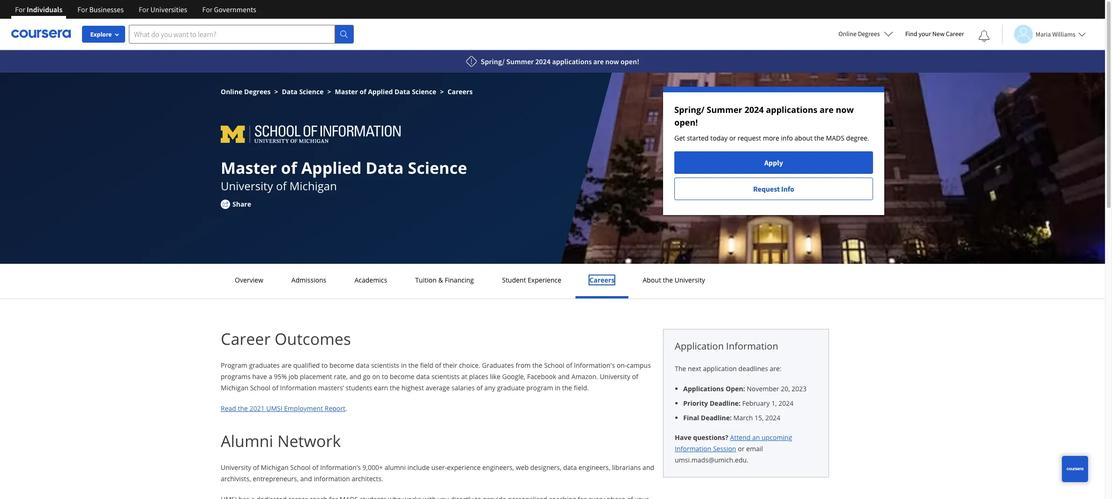 Task type: vqa. For each thing, say whether or not it's contained in the screenshot.
top are
yes



Task type: locate. For each thing, give the bounding box(es) containing it.
amazon.
[[571, 372, 598, 381]]

0 horizontal spatial online
[[221, 87, 242, 96]]

online inside popup button
[[839, 30, 857, 38]]

applications open: november 20, 2023
[[683, 384, 807, 393]]

and left go
[[350, 372, 361, 381]]

1 vertical spatial spring/
[[674, 104, 705, 115]]

2021
[[250, 404, 265, 413]]

0 horizontal spatial in
[[401, 361, 407, 370]]

session
[[713, 444, 736, 453]]

degree.
[[846, 134, 869, 142]]

information
[[726, 340, 778, 352], [280, 383, 316, 392], [675, 444, 711, 453]]

0 horizontal spatial now
[[605, 57, 619, 66]]

school up entrepreneurs, at the left bottom of the page
[[290, 463, 311, 472]]

online for online degrees > data science > master of applied data science > careers
[[221, 87, 242, 96]]

2 vertical spatial michigan
[[261, 463, 289, 472]]

1 vertical spatial michigan
[[221, 383, 248, 392]]

alumni network
[[221, 430, 341, 452]]

list item up february
[[683, 384, 817, 394]]

1 horizontal spatial school
[[290, 463, 311, 472]]

2 vertical spatial list item
[[683, 413, 817, 423]]

or inside or email umsi.mads@umich.edu.
[[738, 444, 745, 453]]

data for applied
[[366, 157, 404, 179]]

1 vertical spatial spring/ summer 2024 applications are now open!
[[674, 104, 854, 128]]

new
[[932, 30, 945, 38]]

for governments
[[202, 5, 256, 14]]

1 vertical spatial information
[[280, 383, 316, 392]]

0 horizontal spatial careers
[[448, 87, 473, 96]]

university up archivists,
[[221, 463, 251, 472]]

show notifications image
[[979, 30, 990, 42]]

deadline: up questions?
[[701, 413, 732, 422]]

0 vertical spatial deadline:
[[710, 399, 741, 408]]

university up the share button
[[221, 178, 273, 194]]

0 vertical spatial careers
[[448, 87, 473, 96]]

salaries
[[452, 383, 475, 392]]

0 vertical spatial to
[[322, 361, 328, 370]]

2 vertical spatial information
[[675, 444, 711, 453]]

student experience link
[[499, 276, 564, 284]]

now
[[605, 57, 619, 66], [836, 104, 854, 115]]

school up facebook
[[544, 361, 564, 370]]

web
[[516, 463, 529, 472]]

0 vertical spatial scientists
[[371, 361, 399, 370]]

0 horizontal spatial spring/
[[481, 57, 505, 66]]

google,
[[502, 372, 525, 381]]

2 vertical spatial data
[[563, 463, 577, 472]]

information down have questions?
[[675, 444, 711, 453]]

to
[[322, 361, 328, 370], [382, 372, 388, 381]]

20,
[[781, 384, 790, 393]]

1 vertical spatial or
[[738, 444, 745, 453]]

science for applied
[[408, 157, 467, 179]]

spring/
[[481, 57, 505, 66], [674, 104, 705, 115]]

entrepreneurs,
[[253, 474, 299, 483]]

0 vertical spatial degrees
[[858, 30, 880, 38]]

or down 'attend'
[[738, 444, 745, 453]]

list item
[[683, 384, 817, 394], [683, 398, 817, 408], [683, 413, 817, 423]]

1,
[[771, 399, 777, 408]]

governments
[[214, 5, 256, 14]]

apply button
[[674, 151, 873, 174]]

the
[[675, 364, 686, 373]]

1 horizontal spatial engineers,
[[579, 463, 610, 472]]

deadline: up the final deadline: march 15, 2024
[[710, 399, 741, 408]]

application
[[703, 364, 737, 373]]

0 vertical spatial data
[[356, 361, 369, 370]]

2 horizontal spatial >
[[440, 87, 444, 96]]

0 horizontal spatial degrees
[[244, 87, 271, 96]]

information
[[314, 474, 350, 483]]

1 horizontal spatial in
[[555, 383, 560, 392]]

university down on-
[[600, 372, 630, 381]]

for left universities
[[139, 5, 149, 14]]

1 vertical spatial applications
[[766, 104, 818, 115]]

list item down applications open: november 20, 2023 on the bottom of the page
[[683, 398, 817, 408]]

0 vertical spatial online
[[839, 30, 857, 38]]

master up the share button
[[221, 157, 277, 179]]

data down field
[[416, 372, 430, 381]]

admissions link
[[289, 276, 329, 284]]

1 vertical spatial applied
[[301, 157, 362, 179]]

information down job on the left bottom
[[280, 383, 316, 392]]

have
[[252, 372, 267, 381]]

become
[[329, 361, 354, 370], [390, 372, 414, 381]]

info
[[781, 184, 794, 194]]

2 list item from the top
[[683, 398, 817, 408]]

to up the placement
[[322, 361, 328, 370]]

find
[[905, 30, 917, 38]]

0 vertical spatial michigan
[[289, 178, 337, 194]]

online degrees link
[[221, 87, 271, 96]]

about
[[795, 134, 813, 142]]

1 horizontal spatial applications
[[766, 104, 818, 115]]

open! inside spring/ summer 2024 applications are now open!
[[674, 117, 698, 128]]

degrees
[[858, 30, 880, 38], [244, 87, 271, 96]]

on-
[[617, 361, 627, 370]]

and left amazon.
[[558, 372, 570, 381]]

0 horizontal spatial michigan
[[221, 383, 248, 392]]

1 engineers, from the left
[[482, 463, 514, 472]]

overview link
[[232, 276, 266, 284]]

0 horizontal spatial to
[[322, 361, 328, 370]]

0 horizontal spatial engineers,
[[482, 463, 514, 472]]

school inside university of michigan school of information's 9,000+ alumni include user-experience engineers, web designers, data engineers, librarians and archivists, entrepreneurs, and information architects.
[[290, 463, 311, 472]]

online for online degrees
[[839, 30, 857, 38]]

deadlines
[[738, 364, 768, 373]]

for for universities
[[139, 5, 149, 14]]

data right designers,
[[563, 463, 577, 472]]

data up go
[[356, 361, 369, 370]]

career up program
[[221, 328, 271, 350]]

qualified
[[293, 361, 320, 370]]

today
[[710, 134, 728, 142]]

choice.
[[459, 361, 480, 370]]

in left field
[[401, 361, 407, 370]]

1 vertical spatial now
[[836, 104, 854, 115]]

1 horizontal spatial or
[[738, 444, 745, 453]]

online degrees
[[839, 30, 880, 38]]

employment
[[284, 404, 323, 413]]

user-
[[431, 463, 447, 472]]

applied
[[368, 87, 393, 96], [301, 157, 362, 179]]

0 vertical spatial open!
[[621, 57, 639, 66]]

apply
[[764, 158, 783, 167]]

for for governments
[[202, 5, 212, 14]]

1 horizontal spatial master
[[335, 87, 358, 96]]

95%
[[274, 372, 287, 381]]

in right program
[[555, 383, 560, 392]]

information inside program graduates are qualified to become data scientists in the field of their choice. graduates from the school of information's on-campus programs have a 95% job placement rate, and go on to become data scientists at places like google, facebook and amazon. university of michigan school of information masters' students earn the highest average salaries of any graduate program in the field.
[[280, 383, 316, 392]]

2 for from the left
[[77, 5, 88, 14]]

1 horizontal spatial scientists
[[431, 372, 460, 381]]

0 horizontal spatial applied
[[301, 157, 362, 179]]

or
[[729, 134, 736, 142], [738, 444, 745, 453]]

businesses
[[89, 5, 124, 14]]

1 horizontal spatial applied
[[368, 87, 393, 96]]

career outcomes
[[221, 328, 351, 350]]

1 horizontal spatial now
[[836, 104, 854, 115]]

1 vertical spatial to
[[382, 372, 388, 381]]

your
[[919, 30, 931, 38]]

michigan inside program graduates are qualified to become data scientists in the field of their choice. graduates from the school of information's on-campus programs have a 95% job placement rate, and go on to become data scientists at places like google, facebook and amazon. university of michigan school of information masters' students earn the highest average salaries of any graduate program in the field.
[[221, 383, 248, 392]]

3 for from the left
[[139, 5, 149, 14]]

1 vertical spatial become
[[390, 372, 414, 381]]

share
[[232, 200, 251, 209]]

the
[[814, 134, 824, 142], [663, 276, 673, 284], [408, 361, 418, 370], [532, 361, 542, 370], [390, 383, 400, 392], [562, 383, 572, 392], [238, 404, 248, 413]]

summer inside spring/ summer 2024 applications are now open!
[[707, 104, 742, 115]]

request
[[738, 134, 761, 142]]

read the 2021 umsi employment report .
[[221, 404, 347, 413]]

tuition & financing link
[[412, 276, 477, 284]]

2 horizontal spatial information
[[726, 340, 778, 352]]

november
[[747, 384, 779, 393]]

data for >
[[282, 87, 297, 96]]

request info button
[[674, 178, 873, 200]]

information inside attend an upcoming information session
[[675, 444, 711, 453]]

0 horizontal spatial information
[[280, 383, 316, 392]]

master right data science link
[[335, 87, 358, 96]]

3 list item from the top
[[683, 413, 817, 423]]

15,
[[755, 413, 764, 422]]

information up "deadlines"
[[726, 340, 778, 352]]

1 vertical spatial deadline:
[[701, 413, 732, 422]]

find your new career link
[[901, 28, 969, 40]]

1 vertical spatial degrees
[[244, 87, 271, 96]]

None search field
[[129, 25, 354, 43]]

1 vertical spatial career
[[221, 328, 271, 350]]

1 horizontal spatial open!
[[674, 117, 698, 128]]

0 vertical spatial now
[[605, 57, 619, 66]]

open!
[[621, 57, 639, 66], [674, 117, 698, 128]]

archivists,
[[221, 474, 251, 483]]

maria williams button
[[1002, 25, 1086, 43]]

0 vertical spatial spring/ summer 2024 applications are now open!
[[481, 57, 639, 66]]

campus
[[627, 361, 651, 370]]

career right 'new'
[[946, 30, 964, 38]]

university
[[221, 178, 273, 194], [675, 276, 705, 284], [600, 372, 630, 381], [221, 463, 251, 472]]

list
[[679, 384, 817, 423]]

0 horizontal spatial are
[[281, 361, 292, 370]]

michigan inside master of applied data science university of michigan
[[289, 178, 337, 194]]

0 vertical spatial career
[[946, 30, 964, 38]]

applied inside master of applied data science university of michigan
[[301, 157, 362, 179]]

1 horizontal spatial become
[[390, 372, 414, 381]]

degrees left data science link
[[244, 87, 271, 96]]

scientists down their
[[431, 372, 460, 381]]

0 vertical spatial school
[[544, 361, 564, 370]]

data inside master of applied data science university of michigan
[[366, 157, 404, 179]]

degrees left find
[[858, 30, 880, 38]]

outcomes
[[275, 328, 351, 350]]

1 vertical spatial master
[[221, 157, 277, 179]]

0 vertical spatial or
[[729, 134, 736, 142]]

1 horizontal spatial summer
[[707, 104, 742, 115]]

umsi
[[266, 404, 282, 413]]

february
[[742, 399, 770, 408]]

banner navigation
[[7, 0, 264, 26]]

0 horizontal spatial career
[[221, 328, 271, 350]]

tuition
[[415, 276, 437, 284]]

1 horizontal spatial information
[[675, 444, 711, 453]]

0 vertical spatial list item
[[683, 384, 817, 394]]

engineers, left the web
[[482, 463, 514, 472]]

4 for from the left
[[202, 5, 212, 14]]

placement
[[300, 372, 332, 381]]

university right about
[[675, 276, 705, 284]]

1 horizontal spatial are
[[593, 57, 604, 66]]

1 horizontal spatial michigan
[[261, 463, 289, 472]]

for left 'governments'
[[202, 5, 212, 14]]

0 horizontal spatial applications
[[552, 57, 592, 66]]

0 horizontal spatial >
[[274, 87, 278, 96]]

1 list item from the top
[[683, 384, 817, 394]]

graduates
[[482, 361, 514, 370]]

scientists up "on"
[[371, 361, 399, 370]]

for left individuals
[[15, 5, 25, 14]]

&
[[438, 276, 443, 284]]

1 horizontal spatial online
[[839, 30, 857, 38]]

careers
[[448, 87, 473, 96], [589, 276, 615, 284]]

career
[[946, 30, 964, 38], [221, 328, 271, 350]]

have
[[675, 433, 691, 442]]

science inside master of applied data science university of michigan
[[408, 157, 467, 179]]

2 horizontal spatial are
[[820, 104, 834, 115]]

0 horizontal spatial spring/ summer 2024 applications are now open!
[[481, 57, 639, 66]]

1 vertical spatial summer
[[707, 104, 742, 115]]

engineers,
[[482, 463, 514, 472], [579, 463, 610, 472]]

degrees for online degrees
[[858, 30, 880, 38]]

1 vertical spatial scientists
[[431, 372, 460, 381]]

1 horizontal spatial >
[[327, 87, 331, 96]]

1 horizontal spatial to
[[382, 372, 388, 381]]

list containing applications open:
[[679, 384, 817, 423]]

now inside spring/ summer 2024 applications are now open!
[[836, 104, 854, 115]]

1 horizontal spatial spring/ summer 2024 applications are now open!
[[674, 104, 854, 128]]

school down have
[[250, 383, 270, 392]]

program graduates are qualified to become data scientists in the field of their choice. graduates from the school of information's on-campus programs have a 95% job placement rate, and go on to become data scientists at places like google, facebook and amazon. university of michigan school of information masters' students earn the highest average salaries of any graduate program in the field.
[[221, 361, 651, 392]]

2 vertical spatial school
[[290, 463, 311, 472]]

1 horizontal spatial spring/
[[674, 104, 705, 115]]

financing
[[445, 276, 474, 284]]

What do you want to learn? text field
[[129, 25, 335, 43]]

degrees inside popup button
[[858, 30, 880, 38]]

0 vertical spatial summer
[[506, 57, 534, 66]]

final deadline: march 15, 2024
[[683, 413, 780, 422]]

read the 2021 umsi employment report link
[[221, 404, 345, 413]]

0 vertical spatial information
[[726, 340, 778, 352]]

1 vertical spatial are
[[820, 104, 834, 115]]

graduate
[[497, 383, 525, 392]]

university inside program graduates are qualified to become data scientists in the field of their choice. graduates from the school of information's on-campus programs have a 95% job placement rate, and go on to become data scientists at places like google, facebook and amazon. university of michigan school of information masters' students earn the highest average salaries of any graduate program in the field.
[[600, 372, 630, 381]]

become up rate,
[[329, 361, 354, 370]]

or right today at the top right of the page
[[729, 134, 736, 142]]

2 horizontal spatial michigan
[[289, 178, 337, 194]]

1 horizontal spatial career
[[946, 30, 964, 38]]

on
[[372, 372, 380, 381]]

for left businesses
[[77, 5, 88, 14]]

report
[[325, 404, 345, 413]]

university inside master of applied data science university of michigan
[[221, 178, 273, 194]]

list item down february
[[683, 413, 817, 423]]

1 horizontal spatial degrees
[[858, 30, 880, 38]]

for for businesses
[[77, 5, 88, 14]]

0 horizontal spatial master
[[221, 157, 277, 179]]

engineers, left librarians
[[579, 463, 610, 472]]

1 vertical spatial data
[[416, 372, 430, 381]]

become up highest
[[390, 372, 414, 381]]

1 vertical spatial school
[[250, 383, 270, 392]]

1 vertical spatial online
[[221, 87, 242, 96]]

to right "on"
[[382, 372, 388, 381]]

online
[[839, 30, 857, 38], [221, 87, 242, 96]]

graduates
[[249, 361, 280, 370]]

1 for from the left
[[15, 5, 25, 14]]



Task type: describe. For each thing, give the bounding box(es) containing it.
are inside spring/ summer 2024 applications are now open!
[[820, 104, 834, 115]]

earn
[[374, 383, 388, 392]]

0 vertical spatial are
[[593, 57, 604, 66]]

0 horizontal spatial open!
[[621, 57, 639, 66]]

for businesses
[[77, 5, 124, 14]]

degrees for online degrees > data science > master of applied data science > careers
[[244, 87, 271, 96]]

facebook
[[527, 372, 556, 381]]

explore button
[[82, 26, 125, 43]]

master inside master of applied data science university of michigan
[[221, 157, 277, 179]]

an
[[752, 433, 760, 442]]

information's
[[574, 361, 615, 370]]

include
[[407, 463, 430, 472]]

application information
[[675, 340, 778, 352]]

request info
[[753, 184, 794, 194]]

masters'
[[318, 383, 344, 392]]

programs
[[221, 372, 251, 381]]

university of michigan school of information's 9,000+ alumni include user-experience engineers, web designers, data engineers, librarians and archivists, entrepreneurs, and information architects.
[[221, 463, 654, 483]]

and right librarians
[[643, 463, 654, 472]]

applications inside spring/ summer 2024 applications are now open!
[[766, 104, 818, 115]]

are inside program graduates are qualified to become data scientists in the field of their choice. graduates from the school of information's on-campus programs have a 95% job placement rate, and go on to become data scientists at places like google, facebook and amazon. university of michigan school of information masters' students earn the highest average salaries of any graduate program in the field.
[[281, 361, 292, 370]]

started
[[687, 134, 709, 142]]

academics
[[354, 276, 387, 284]]

spring/ inside spring/ summer 2024 applications are now open!
[[674, 104, 705, 115]]

university inside university of michigan school of information's 9,000+ alumni include user-experience engineers, web designers, data engineers, librarians and archivists, entrepreneurs, and information architects.
[[221, 463, 251, 472]]

rate,
[[334, 372, 348, 381]]

open:
[[726, 384, 745, 393]]

1 vertical spatial in
[[555, 383, 560, 392]]

go
[[363, 372, 370, 381]]

0 horizontal spatial summer
[[506, 57, 534, 66]]

0 horizontal spatial scientists
[[371, 361, 399, 370]]

list item containing applications open:
[[683, 384, 817, 394]]

0 vertical spatial in
[[401, 361, 407, 370]]

about the university
[[643, 276, 705, 284]]

field.
[[574, 383, 589, 392]]

2 horizontal spatial school
[[544, 361, 564, 370]]

their
[[443, 361, 457, 370]]

find your new career
[[905, 30, 964, 38]]

overview
[[235, 276, 263, 284]]

march
[[733, 413, 753, 422]]

priority deadline: february 1, 2024
[[683, 399, 794, 408]]

list item containing priority deadline:
[[683, 398, 817, 408]]

information's
[[320, 463, 361, 472]]

email
[[746, 444, 763, 453]]

universities
[[150, 5, 187, 14]]

attend an upcoming information session link
[[675, 433, 792, 453]]

read
[[221, 404, 236, 413]]

for universities
[[139, 5, 187, 14]]

the next application deadlines are:
[[675, 364, 781, 373]]

0 vertical spatial become
[[329, 361, 354, 370]]

umsi.mads@umich.edu.
[[675, 456, 748, 464]]

deadline: for final deadline:
[[701, 413, 732, 422]]

master of applied data science link
[[335, 87, 436, 96]]

2 > from the left
[[327, 87, 331, 96]]

science for >
[[299, 87, 324, 96]]

average
[[426, 383, 450, 392]]

attend an upcoming information session
[[675, 433, 792, 453]]

experience
[[528, 276, 561, 284]]

maria williams
[[1036, 30, 1076, 38]]

places
[[469, 372, 488, 381]]

2 engineers, from the left
[[579, 463, 610, 472]]

program
[[221, 361, 247, 370]]

data science link
[[282, 87, 324, 96]]

2023
[[792, 384, 807, 393]]

priority
[[683, 399, 708, 408]]

designers,
[[530, 463, 562, 472]]

data inside university of michigan school of information's 9,000+ alumni include user-experience engineers, web designers, data engineers, librarians and archivists, entrepreneurs, and information architects.
[[563, 463, 577, 472]]

get started today or request more info about the mads degree.
[[674, 134, 869, 142]]

at
[[461, 372, 467, 381]]

1 > from the left
[[274, 87, 278, 96]]

0 horizontal spatial data
[[356, 361, 369, 370]]

3 > from the left
[[440, 87, 444, 96]]

questions?
[[693, 433, 728, 442]]

academics link
[[352, 276, 390, 284]]

any
[[484, 383, 495, 392]]

student experience
[[502, 276, 561, 284]]

for for individuals
[[15, 5, 25, 14]]

williams
[[1052, 30, 1076, 38]]

program
[[526, 383, 553, 392]]

university of michigan image
[[221, 120, 407, 143]]

share button
[[221, 199, 265, 209]]

0 vertical spatial applications
[[552, 57, 592, 66]]

careers link
[[587, 276, 617, 284]]

are:
[[770, 364, 781, 373]]

master of applied data science university of michigan
[[221, 157, 467, 194]]

admissions
[[291, 276, 326, 284]]

alumni
[[385, 463, 406, 472]]

applications
[[683, 384, 724, 393]]

0 horizontal spatial or
[[729, 134, 736, 142]]

0 vertical spatial spring/
[[481, 57, 505, 66]]

list item containing final deadline:
[[683, 413, 817, 423]]

1 vertical spatial careers
[[589, 276, 615, 284]]

request
[[753, 184, 780, 194]]

maria
[[1036, 30, 1051, 38]]

1 horizontal spatial data
[[416, 372, 430, 381]]

online degrees > data science > master of applied data science > careers
[[221, 87, 473, 96]]

0 horizontal spatial school
[[250, 383, 270, 392]]

deadline: for priority deadline:
[[710, 399, 741, 408]]

a
[[269, 372, 272, 381]]

coursera image
[[11, 26, 71, 41]]

and left information
[[300, 474, 312, 483]]

2024 inside spring/ summer 2024 applications are now open!
[[745, 104, 764, 115]]

field
[[420, 361, 433, 370]]

9,000+
[[363, 463, 383, 472]]

0 vertical spatial master
[[335, 87, 358, 96]]

0 vertical spatial applied
[[368, 87, 393, 96]]

more
[[763, 134, 779, 142]]

career inside 'find your new career' link
[[946, 30, 964, 38]]

next
[[688, 364, 701, 373]]

upcoming
[[762, 433, 792, 442]]

michigan inside university of michigan school of information's 9,000+ alumni include user-experience engineers, web designers, data engineers, librarians and archivists, entrepreneurs, and information architects.
[[261, 463, 289, 472]]

individuals
[[27, 5, 62, 14]]

explore
[[90, 30, 112, 38]]

student
[[502, 276, 526, 284]]

highest
[[401, 383, 424, 392]]



